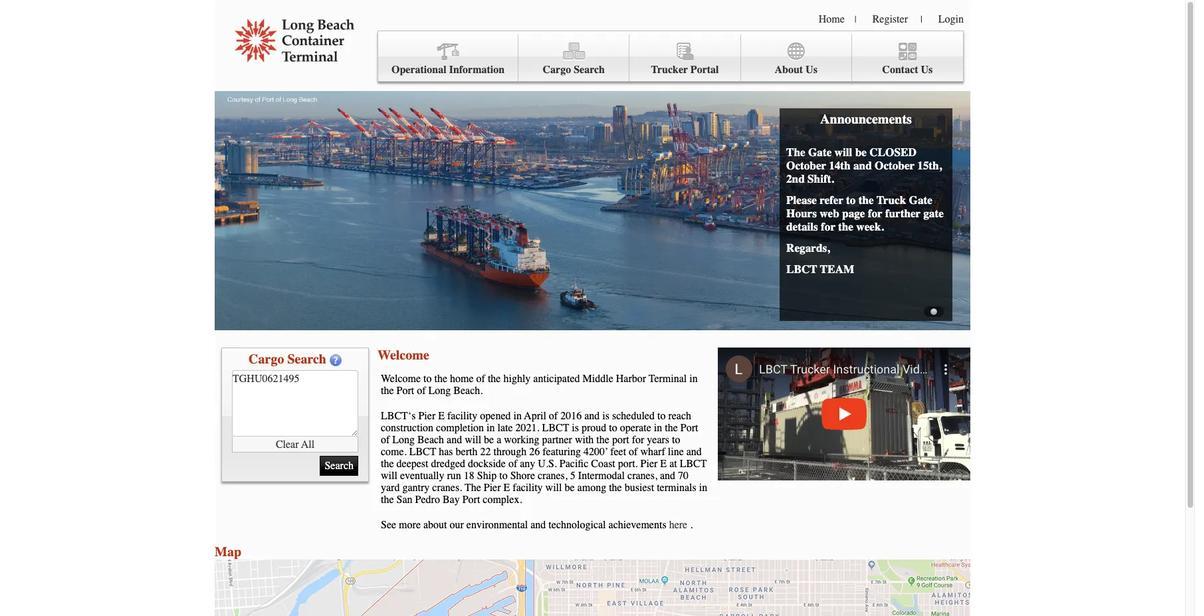 Task type: vqa. For each thing, say whether or not it's contained in the screenshot.
CLOSED
yes



Task type: locate. For each thing, give the bounding box(es) containing it.
clear all button
[[232, 437, 358, 453]]

welcome inside welcome to the home of the highly anticipated middle harbor terminal in the port of long beach.
[[381, 373, 421, 385]]

october up please
[[787, 159, 827, 172]]

and left 70
[[660, 470, 676, 482]]

2 vertical spatial be
[[565, 482, 575, 494]]

home
[[450, 373, 474, 385]]

1 vertical spatial cargo
[[249, 352, 284, 367]]

0 vertical spatial long
[[429, 385, 451, 397]]

0 vertical spatial search
[[574, 64, 605, 76]]

be left among
[[565, 482, 575, 494]]

1 vertical spatial be
[[484, 434, 494, 446]]

0 vertical spatial the
[[787, 146, 806, 159]]

2 horizontal spatial pier
[[641, 458, 658, 470]]

will down announcements
[[835, 146, 853, 159]]

pedro
[[415, 494, 440, 506]]

see more about our environmental and technological achievements here .
[[381, 519, 693, 531]]

| left login "link"
[[921, 14, 923, 25]]

the right the run
[[465, 482, 481, 494]]

0 horizontal spatial gate
[[809, 146, 832, 159]]

and right 2016
[[585, 410, 600, 422]]

the left port
[[597, 434, 610, 446]]

about
[[775, 64, 803, 76]]

0 horizontal spatial be
[[484, 434, 494, 446]]

1 horizontal spatial port
[[463, 494, 480, 506]]

2 vertical spatial pier
[[484, 482, 501, 494]]

search
[[574, 64, 605, 76], [288, 352, 326, 367]]

about
[[424, 519, 447, 531]]

pier up "beach"
[[419, 410, 436, 422]]

1 vertical spatial facility
[[513, 482, 543, 494]]

0 vertical spatial gate
[[809, 146, 832, 159]]

4200'
[[584, 446, 608, 458]]

the up line
[[665, 422, 678, 434]]

1 horizontal spatial gate
[[909, 194, 933, 207]]

ship
[[477, 470, 497, 482]]

home
[[819, 13, 845, 25]]

to inside welcome to the home of the highly anticipated middle harbor terminal in the port of long beach.
[[424, 373, 432, 385]]

be left a
[[484, 434, 494, 446]]

2nd
[[787, 172, 805, 186]]

Enter container numbers and/ or booking numbers. text field
[[232, 370, 358, 437]]

contact
[[883, 64, 919, 76]]

gate up shift.
[[809, 146, 832, 159]]

2 us from the left
[[921, 64, 933, 76]]

26
[[530, 446, 540, 458]]

1 horizontal spatial cargo search
[[543, 64, 605, 76]]

of right feet
[[629, 446, 638, 458]]

us
[[806, 64, 818, 76], [921, 64, 933, 76]]

and right line
[[687, 446, 702, 458]]

reach
[[669, 410, 692, 422]]

the gate will be closed october 14th and october 15th, 2nd shift.
[[787, 146, 942, 186]]

login
[[939, 13, 964, 25]]

0 vertical spatial cargo
[[543, 64, 571, 76]]

lbct's
[[381, 410, 416, 422]]

us right about
[[806, 64, 818, 76]]

of
[[477, 373, 485, 385], [417, 385, 426, 397], [549, 410, 558, 422], [381, 434, 390, 446], [629, 446, 638, 458], [509, 458, 518, 470]]

0 vertical spatial welcome
[[378, 348, 429, 363]]

1 horizontal spatial be
[[565, 482, 575, 494]]

0 vertical spatial facility
[[448, 410, 478, 422]]

long down lbct's
[[393, 434, 415, 446]]

gate
[[809, 146, 832, 159], [909, 194, 933, 207]]

working
[[504, 434, 540, 446]]

port up line
[[681, 422, 699, 434]]

cranes, left 5
[[538, 470, 568, 482]]

trucker portal
[[651, 64, 719, 76]]

lbct up featuring
[[542, 422, 570, 434]]

port
[[397, 385, 414, 397], [681, 422, 699, 434], [463, 494, 480, 506]]

the right among
[[609, 482, 622, 494]]

1 horizontal spatial long
[[429, 385, 451, 397]]

trucker
[[651, 64, 688, 76]]

please refer to the truck gate hours web page for further gate details for the week.
[[787, 194, 944, 233]]

0 horizontal spatial cargo search
[[249, 352, 326, 367]]

shore
[[511, 470, 535, 482]]

1 october from the left
[[787, 159, 827, 172]]

menu bar containing operational information
[[378, 31, 964, 82]]

in right terminal
[[690, 373, 698, 385]]

and
[[585, 410, 600, 422], [447, 434, 462, 446], [687, 446, 702, 458], [660, 470, 676, 482], [531, 519, 546, 531]]

the left san
[[381, 494, 394, 506]]

dockside
[[468, 458, 506, 470]]

0 vertical spatial be
[[856, 146, 867, 159]]

operational information
[[392, 64, 505, 76]]

1 horizontal spatial cranes,
[[628, 470, 658, 482]]

1 horizontal spatial search
[[574, 64, 605, 76]]

terminals
[[657, 482, 697, 494]]

the up yard
[[381, 458, 394, 470]]

and left the 'technological'
[[531, 519, 546, 531]]

2 horizontal spatial be
[[856, 146, 867, 159]]

the left week.
[[839, 220, 854, 233]]

1 horizontal spatial pier
[[484, 482, 501, 494]]

to right refer
[[847, 194, 856, 207]]

0 horizontal spatial e
[[438, 410, 445, 422]]

announcements
[[821, 112, 912, 127]]

is left scheduled
[[603, 410, 610, 422]]

for right page
[[868, 207, 883, 220]]

april
[[524, 410, 547, 422]]

0 horizontal spatial us
[[806, 64, 818, 76]]

cargo search inside menu bar
[[543, 64, 605, 76]]

cargo
[[543, 64, 571, 76], [249, 352, 284, 367]]

1 vertical spatial cargo search
[[249, 352, 326, 367]]

2 vertical spatial e
[[504, 482, 510, 494]]

portal
[[691, 64, 719, 76]]

welcome
[[378, 348, 429, 363], [381, 373, 421, 385]]

october
[[787, 159, 827, 172], [875, 159, 915, 172]]

highly
[[504, 373, 531, 385]]

beach.
[[454, 385, 483, 397]]

cranes.
[[432, 482, 462, 494]]

about us
[[775, 64, 818, 76]]

22
[[480, 446, 491, 458]]

closed
[[870, 146, 917, 159]]

welcome to the home of the highly anticipated middle harbor terminal in the port of long beach.
[[381, 373, 698, 397]]

beach
[[418, 434, 444, 446]]

0 vertical spatial cargo search
[[543, 64, 605, 76]]

welcome for welcome
[[378, 348, 429, 363]]

port up lbct's
[[397, 385, 414, 397]]

the
[[787, 146, 806, 159], [465, 482, 481, 494]]

cranes,
[[538, 470, 568, 482], [628, 470, 658, 482]]

with
[[575, 434, 594, 446]]

1 horizontal spatial the
[[787, 146, 806, 159]]

years
[[647, 434, 670, 446]]

us right contact
[[921, 64, 933, 76]]

gate inside 'the gate will be closed october 14th and october 15th, 2nd shift.'
[[809, 146, 832, 159]]

construction
[[381, 422, 434, 434]]

pier down dockside
[[484, 482, 501, 494]]

2 cranes, from the left
[[628, 470, 658, 482]]

menu bar
[[378, 31, 964, 82]]

for right port
[[632, 434, 645, 446]]

in right late
[[514, 410, 522, 422]]

information
[[449, 64, 505, 76]]

1 vertical spatial e
[[661, 458, 667, 470]]

1 | from the left
[[855, 14, 857, 25]]

to left home
[[424, 373, 432, 385]]

None submit
[[320, 456, 358, 476]]

be left "closed"
[[856, 146, 867, 159]]

opened
[[480, 410, 511, 422]]

1 horizontal spatial |
[[921, 14, 923, 25]]

all
[[301, 439, 315, 451]]

cranes, down wharf
[[628, 470, 658, 482]]

e left shore
[[504, 482, 510, 494]]

|
[[855, 14, 857, 25], [921, 14, 923, 25]]

to
[[847, 194, 856, 207], [424, 373, 432, 385], [658, 410, 666, 422], [609, 422, 618, 434], [672, 434, 681, 446], [500, 470, 508, 482]]

us for about us
[[806, 64, 818, 76]]

facility down beach.
[[448, 410, 478, 422]]

1 us from the left
[[806, 64, 818, 76]]

.
[[690, 519, 693, 531]]

dredged
[[431, 458, 466, 470]]

gate right truck on the right top of the page
[[909, 194, 933, 207]]

0 horizontal spatial |
[[855, 14, 857, 25]]

1 vertical spatial long
[[393, 434, 415, 446]]

0 horizontal spatial cranes,
[[538, 470, 568, 482]]

is left proud
[[572, 422, 579, 434]]

| right home link
[[855, 14, 857, 25]]

e up "beach"
[[438, 410, 445, 422]]

details
[[787, 220, 819, 233]]

1 vertical spatial the
[[465, 482, 481, 494]]

0 horizontal spatial pier
[[419, 410, 436, 422]]

the
[[859, 194, 874, 207], [839, 220, 854, 233], [435, 373, 448, 385], [488, 373, 501, 385], [381, 385, 394, 397], [665, 422, 678, 434], [597, 434, 610, 446], [381, 458, 394, 470], [609, 482, 622, 494], [381, 494, 394, 506]]

the up 2nd
[[787, 146, 806, 159]]

terminal
[[649, 373, 687, 385]]

0 vertical spatial port
[[397, 385, 414, 397]]

1 vertical spatial gate
[[909, 194, 933, 207]]

to right proud
[[609, 422, 618, 434]]

yard
[[381, 482, 400, 494]]

for
[[868, 207, 883, 220], [821, 220, 836, 233], [632, 434, 645, 446]]

to left the reach
[[658, 410, 666, 422]]

0 horizontal spatial facility
[[448, 410, 478, 422]]

harbor
[[616, 373, 646, 385]]

facility down any at the left of page
[[513, 482, 543, 494]]

1 horizontal spatial october
[[875, 159, 915, 172]]

lbct
[[787, 263, 818, 276], [542, 422, 570, 434], [409, 446, 437, 458], [680, 458, 707, 470]]

1 horizontal spatial for
[[821, 220, 836, 233]]

october up truck on the right top of the page
[[875, 159, 915, 172]]

1 horizontal spatial us
[[921, 64, 933, 76]]

here link
[[669, 519, 688, 531]]

0 horizontal spatial for
[[632, 434, 645, 446]]

0 horizontal spatial port
[[397, 385, 414, 397]]

the inside the "lbct's pier e facility opened in april of 2016 and is scheduled to reach construction completion in late 2021.  lbct is proud to operate in the port of long beach and will be a working partner with the port for years to come.  lbct has berth 22 through 26 featuring 4200' feet of wharf line and the deepest dredged dockside of any u.s. pacific coast port. pier e at lbct will eventually run 18 ship to shore cranes, 5 intermodal cranes, and 70 yard gantry cranes. the pier e facility will be among the busiest terminals in the san pedro bay port complex."
[[465, 482, 481, 494]]

long left beach.
[[429, 385, 451, 397]]

welcome for welcome to the home of the highly anticipated middle harbor terminal in the port of long beach.
[[381, 373, 421, 385]]

1 horizontal spatial facility
[[513, 482, 543, 494]]

e left "at"
[[661, 458, 667, 470]]

15th,
[[918, 159, 942, 172]]

lbct left has
[[409, 446, 437, 458]]

the up lbct's
[[381, 385, 394, 397]]

port right bay
[[463, 494, 480, 506]]

hours
[[787, 207, 817, 220]]

for right details
[[821, 220, 836, 233]]

achievements
[[609, 519, 667, 531]]

1 horizontal spatial e
[[504, 482, 510, 494]]

late
[[498, 422, 513, 434]]

1 vertical spatial search
[[288, 352, 326, 367]]

1 vertical spatial port
[[681, 422, 699, 434]]

0 horizontal spatial october
[[787, 159, 827, 172]]

1 vertical spatial welcome
[[381, 373, 421, 385]]

0 horizontal spatial the
[[465, 482, 481, 494]]

complex.
[[483, 494, 522, 506]]

0 horizontal spatial long
[[393, 434, 415, 446]]

of left 2016
[[549, 410, 558, 422]]

pier right port.
[[641, 458, 658, 470]]

port.
[[618, 458, 638, 470]]

come.
[[381, 446, 407, 458]]

e
[[438, 410, 445, 422], [661, 458, 667, 470], [504, 482, 510, 494]]

long
[[429, 385, 451, 397], [393, 434, 415, 446]]



Task type: describe. For each thing, give the bounding box(es) containing it.
in inside welcome to the home of the highly anticipated middle harbor terminal in the port of long beach.
[[690, 373, 698, 385]]

map
[[215, 545, 241, 560]]

contact us link
[[852, 35, 964, 82]]

clear all
[[276, 439, 315, 451]]

5
[[570, 470, 576, 482]]

line
[[668, 446, 684, 458]]

2 horizontal spatial port
[[681, 422, 699, 434]]

proud
[[582, 422, 607, 434]]

2021.
[[516, 422, 540, 434]]

of left any at the left of page
[[509, 458, 518, 470]]

wharf
[[641, 446, 666, 458]]

to inside the please refer to the truck gate hours web page for further gate details for the week.
[[847, 194, 856, 207]]

0 vertical spatial e
[[438, 410, 445, 422]]

deepest
[[397, 458, 429, 470]]

in right 70
[[699, 482, 708, 494]]

will down come.
[[381, 470, 398, 482]]

completion
[[436, 422, 484, 434]]

page
[[843, 207, 866, 220]]

gate
[[924, 207, 944, 220]]

gantry
[[403, 482, 430, 494]]

1 vertical spatial pier
[[641, 458, 658, 470]]

san
[[397, 494, 413, 506]]

among
[[578, 482, 607, 494]]

long inside the "lbct's pier e facility opened in april of 2016 and is scheduled to reach construction completion in late 2021.  lbct is proud to operate in the port of long beach and will be a working partner with the port for years to come.  lbct has berth 22 through 26 featuring 4200' feet of wharf line and the deepest dredged dockside of any u.s. pacific coast port. pier e at lbct will eventually run 18 ship to shore cranes, 5 intermodal cranes, and 70 yard gantry cranes. the pier e facility will be among the busiest terminals in the san pedro bay port complex."
[[393, 434, 415, 446]]

0 horizontal spatial is
[[572, 422, 579, 434]]

will left a
[[465, 434, 482, 446]]

0 horizontal spatial cargo
[[249, 352, 284, 367]]

feet
[[611, 446, 627, 458]]

bay
[[443, 494, 460, 506]]

and right "beach"
[[447, 434, 462, 446]]

will left 5
[[546, 482, 562, 494]]

gate inside the please refer to the truck gate hours web page for further gate details for the week.
[[909, 194, 933, 207]]

for inside the "lbct's pier e facility opened in april of 2016 and is scheduled to reach construction completion in late 2021.  lbct is proud to operate in the port of long beach and will be a working partner with the port for years to come.  lbct has berth 22 through 26 featuring 4200' feet of wharf line and the deepest dredged dockside of any u.s. pacific coast port. pier e at lbct will eventually run 18 ship to shore cranes, 5 intermodal cranes, and 70 yard gantry cranes. the pier e facility will be among the busiest terminals in the san pedro bay port complex."
[[632, 434, 645, 446]]

lbct team
[[787, 263, 855, 276]]

operational
[[392, 64, 447, 76]]

coast
[[591, 458, 616, 470]]

to right years
[[672, 434, 681, 446]]

the inside 'the gate will be closed october 14th and october 15th, 2nd shift.'
[[787, 146, 806, 159]]

lbct right "at"
[[680, 458, 707, 470]]

of right home
[[477, 373, 485, 385]]

contact us
[[883, 64, 933, 76]]

more
[[399, 519, 421, 531]]

truck
[[877, 194, 907, 207]]

featuring
[[543, 446, 581, 458]]

technological
[[549, 519, 606, 531]]

2 horizontal spatial e
[[661, 458, 667, 470]]

2 october from the left
[[875, 159, 915, 172]]

1 horizontal spatial is
[[603, 410, 610, 422]]

busiest
[[625, 482, 654, 494]]

a
[[497, 434, 502, 446]]

2 vertical spatial port
[[463, 494, 480, 506]]

our
[[450, 519, 464, 531]]

operational information link
[[378, 35, 519, 82]]

clear
[[276, 439, 299, 451]]

the left the 'highly'
[[488, 373, 501, 385]]

2016
[[561, 410, 582, 422]]

cargo search link
[[519, 35, 630, 82]]

in right operate
[[654, 422, 663, 434]]

the left home
[[435, 373, 448, 385]]

has
[[439, 446, 453, 458]]

refer
[[820, 194, 844, 207]]

please
[[787, 194, 817, 207]]

environmental
[[467, 519, 528, 531]]

the left truck on the right top of the page
[[859, 194, 874, 207]]

18
[[464, 470, 475, 482]]

any
[[520, 458, 536, 470]]

login link
[[939, 13, 964, 25]]

further
[[886, 207, 921, 220]]

middle
[[583, 373, 614, 385]]

be inside 'the gate will be closed october 14th and october 15th, 2nd shift.'
[[856, 146, 867, 159]]

long inside welcome to the home of the highly anticipated middle harbor terminal in the port of long beach.
[[429, 385, 451, 397]]

team
[[820, 263, 855, 276]]

see
[[381, 519, 396, 531]]

intermodal
[[578, 470, 625, 482]]

14th and
[[829, 159, 872, 172]]

web
[[820, 207, 840, 220]]

will inside 'the gate will be closed october 14th and october 15th, 2nd shift.'
[[835, 146, 853, 159]]

berth
[[456, 446, 478, 458]]

0 vertical spatial pier
[[419, 410, 436, 422]]

about us link
[[741, 35, 852, 82]]

port
[[612, 434, 630, 446]]

shift.
[[808, 172, 834, 186]]

register
[[873, 13, 908, 25]]

here
[[669, 519, 688, 531]]

anticipated
[[534, 373, 580, 385]]

search inside menu bar
[[574, 64, 605, 76]]

of up construction
[[417, 385, 426, 397]]

1 cranes, from the left
[[538, 470, 568, 482]]

2 | from the left
[[921, 14, 923, 25]]

to right ship
[[500, 470, 508, 482]]

1 horizontal spatial cargo
[[543, 64, 571, 76]]

week.
[[857, 220, 884, 233]]

in left late
[[487, 422, 495, 434]]

0 horizontal spatial search
[[288, 352, 326, 367]]

u.s.
[[538, 458, 557, 470]]

port inside welcome to the home of the highly anticipated middle harbor terminal in the port of long beach.
[[397, 385, 414, 397]]

register link
[[873, 13, 908, 25]]

pacific
[[560, 458, 589, 470]]

of down lbct's
[[381, 434, 390, 446]]

trucker portal link
[[630, 35, 741, 82]]

run
[[447, 470, 461, 482]]

lbct down regards,​
[[787, 263, 818, 276]]

through
[[494, 446, 527, 458]]

at
[[670, 458, 677, 470]]

2 horizontal spatial for
[[868, 207, 883, 220]]

us for contact us
[[921, 64, 933, 76]]



